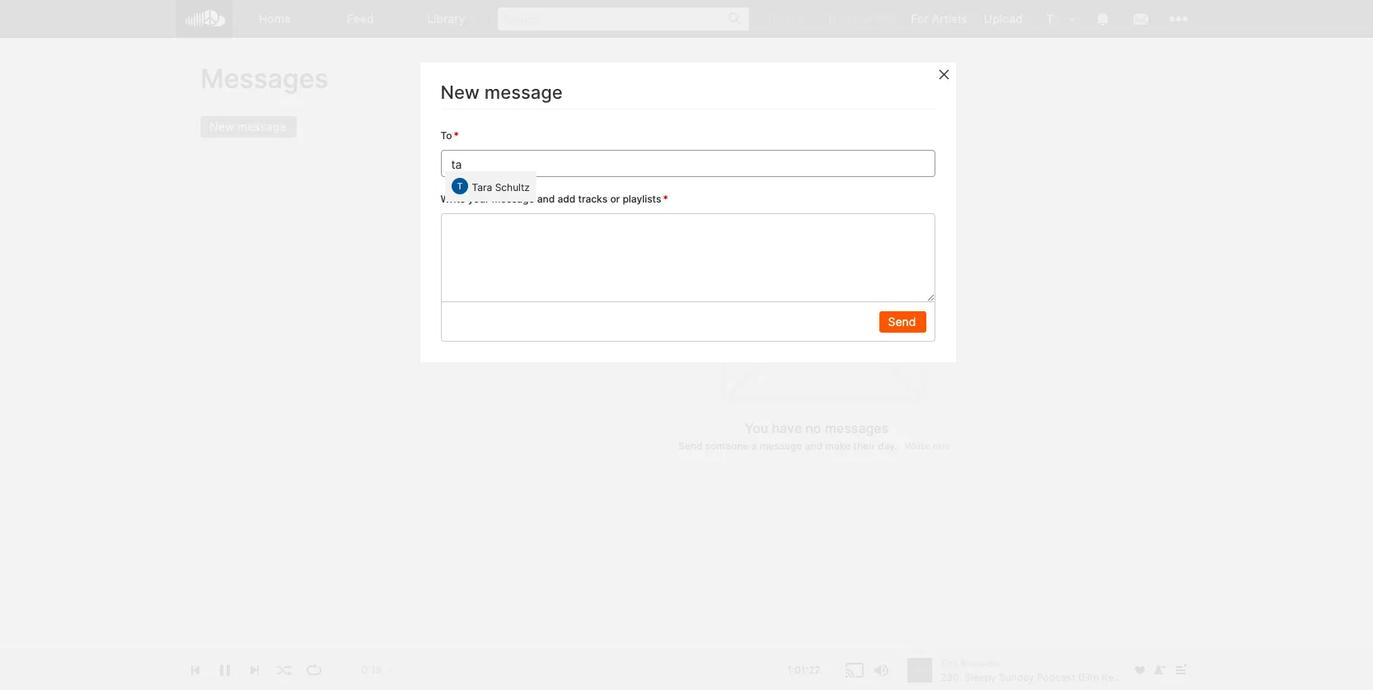 Task type: locate. For each thing, give the bounding box(es) containing it.
library
[[427, 12, 465, 26]]

None search field
[[490, 0, 758, 37]]

1 vertical spatial send
[[678, 440, 703, 452]]

new message up to
[[441, 82, 563, 103]]

1 horizontal spatial new message
[[441, 82, 563, 103]]

and inside you have no messages send someone a message and make their day. write one
[[805, 440, 823, 452]]

home link
[[232, 0, 318, 38]]

new message down messages
[[209, 119, 287, 133]]

1 vertical spatial new message
[[209, 119, 287, 133]]

1 vertical spatial tara schultz's avatar element
[[451, 178, 468, 195]]

0 horizontal spatial write
[[441, 193, 466, 205]]

1 try from the left
[[766, 12, 784, 26]]

0 horizontal spatial new
[[209, 119, 234, 133]]

feed link
[[318, 0, 404, 38]]

try left go+
[[766, 12, 784, 26]]

new message inside new message link
[[209, 119, 287, 133]]

try go+
[[766, 12, 810, 26]]

write left your at the left of page
[[441, 193, 466, 205]]

write inside you have no messages send someone a message and make their day. write one
[[905, 440, 930, 452]]

and down no
[[805, 440, 823, 452]]

1 vertical spatial new
[[209, 119, 234, 133]]

make
[[825, 440, 851, 452]]

send inside button
[[888, 315, 916, 329]]

for artists
[[911, 12, 968, 26]]

1 horizontal spatial and
[[805, 440, 823, 452]]

no
[[806, 420, 821, 437]]

1 horizontal spatial tara schultz's avatar element
[[1040, 8, 1061, 30]]

tara schultz's avatar element
[[1040, 8, 1061, 30], [451, 178, 468, 195]]

1 horizontal spatial try
[[827, 12, 844, 26]]

playlists
[[623, 193, 661, 205]]

upload
[[984, 12, 1023, 26]]

write your message and add tracks or playlists
[[441, 193, 661, 205]]

try inside try next pro link
[[827, 12, 844, 26]]

tara
[[472, 181, 492, 194]]

try for try next pro
[[827, 12, 844, 26]]

write
[[441, 193, 466, 205], [905, 440, 930, 452]]

1 horizontal spatial new
[[441, 82, 480, 103]]

send
[[888, 315, 916, 329], [678, 440, 703, 452]]

new message link
[[200, 116, 296, 137]]

tara schultz's avatar element left tara
[[451, 178, 468, 195]]

go+
[[787, 12, 810, 26]]

tara schultz's avatar element right upload link
[[1040, 8, 1061, 30]]

0 horizontal spatial new message
[[209, 119, 287, 133]]

new message
[[441, 82, 563, 103], [209, 119, 287, 133]]

try
[[766, 12, 784, 26], [827, 12, 844, 26]]

tracks
[[578, 193, 608, 205]]

and
[[537, 193, 555, 205], [805, 440, 823, 452]]

you have no messages send someone a message and make their day. write one
[[678, 420, 950, 452]]

try go+ link
[[758, 0, 818, 37]]

1 horizontal spatial write
[[905, 440, 930, 452]]

0 horizontal spatial and
[[537, 193, 555, 205]]

next
[[848, 12, 873, 26]]

send inside you have no messages send someone a message and make their day. write one
[[678, 440, 703, 452]]

Write your message and add tracks or playlists text field
[[441, 213, 935, 302]]

0 vertical spatial and
[[537, 193, 555, 205]]

0 vertical spatial tara schultz's avatar element
[[1040, 8, 1061, 30]]

1 vertical spatial and
[[805, 440, 823, 452]]

and left the add
[[537, 193, 555, 205]]

0 horizontal spatial send
[[678, 440, 703, 452]]

tara schultz
[[472, 181, 530, 194]]

0 vertical spatial send
[[888, 315, 916, 329]]

0 horizontal spatial try
[[766, 12, 784, 26]]

upload link
[[976, 0, 1031, 37]]

To text field
[[445, 154, 507, 171]]

pro
[[877, 12, 895, 26]]

new down messages
[[209, 119, 234, 133]]

new
[[441, 82, 480, 103], [209, 119, 234, 133]]

a
[[751, 440, 757, 452]]

artists
[[932, 12, 968, 26]]

new up to
[[441, 82, 480, 103]]

message
[[485, 82, 563, 103], [237, 119, 287, 133], [492, 193, 535, 205], [760, 440, 802, 452]]

Search search field
[[498, 7, 750, 31]]

try left next
[[827, 12, 844, 26]]

try inside try go+ link
[[766, 12, 784, 26]]

write left the one
[[905, 440, 930, 452]]

0 vertical spatial write
[[441, 193, 466, 205]]

2 try from the left
[[827, 12, 844, 26]]

1 horizontal spatial send
[[888, 315, 916, 329]]

1 vertical spatial write
[[905, 440, 930, 452]]



Task type: vqa. For each thing, say whether or not it's contained in the screenshot.
Playlist type
no



Task type: describe. For each thing, give the bounding box(es) containing it.
messages
[[825, 420, 889, 437]]

message inside you have no messages send someone a message and make their day. write one
[[760, 440, 802, 452]]

0 vertical spatial new
[[441, 82, 480, 103]]

or
[[610, 193, 620, 205]]

send button
[[879, 311, 926, 333]]

messages
[[200, 63, 329, 95]]

add
[[558, 193, 576, 205]]

try next pro
[[827, 12, 895, 26]]

feed
[[347, 12, 374, 26]]

home
[[259, 12, 291, 26]]

their
[[853, 440, 875, 452]]

one
[[933, 440, 950, 452]]

try for try go+
[[766, 12, 784, 26]]

try next pro link
[[818, 0, 903, 37]]

for artists link
[[903, 0, 976, 37]]

0 vertical spatial new message
[[441, 82, 563, 103]]

your
[[468, 193, 489, 205]]

day.
[[878, 440, 897, 452]]

someone
[[705, 440, 749, 452]]

schultz
[[495, 181, 530, 194]]

write one button
[[900, 438, 955, 455]]

have
[[772, 420, 802, 437]]

0 horizontal spatial tara schultz's avatar element
[[451, 178, 468, 195]]

library link
[[404, 0, 490, 38]]

for
[[911, 12, 929, 26]]

you
[[745, 420, 769, 437]]

to
[[441, 129, 452, 142]]



